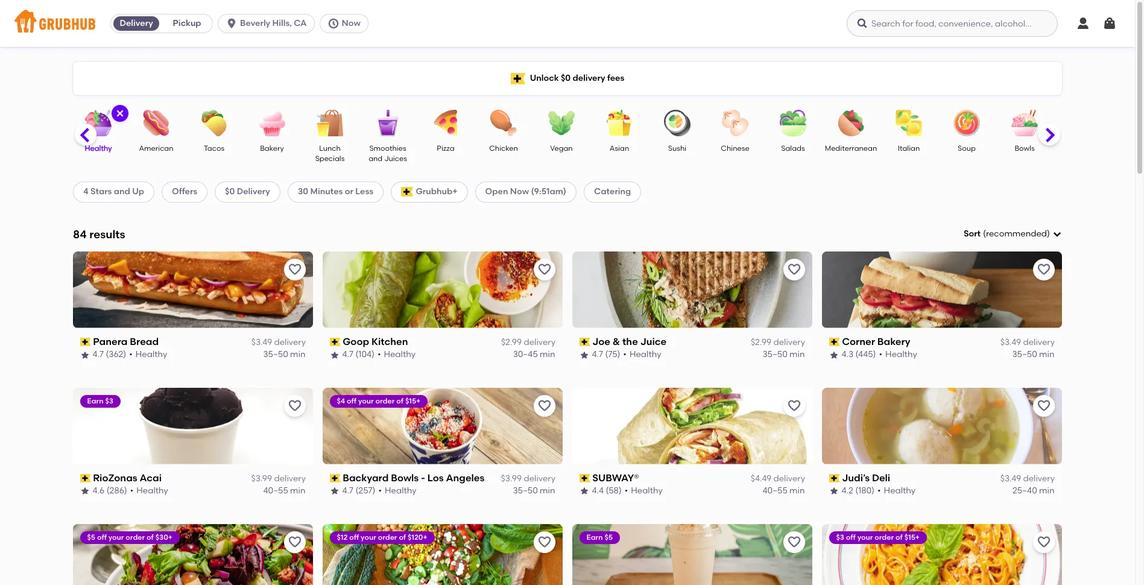 Task type: locate. For each thing, give the bounding box(es) containing it.
None field
[[964, 228, 1062, 240]]

30–45 min
[[513, 350, 556, 360]]

delivery left 30
[[237, 187, 270, 197]]

0 vertical spatial $15+
[[406, 397, 421, 405]]

2 40–55 from the left
[[763, 486, 788, 496]]

0 horizontal spatial and
[[114, 187, 130, 197]]

• for goop kitchen
[[378, 350, 381, 360]]

bowls left -
[[391, 472, 419, 484]]

delivery for joe & the juice
[[774, 337, 805, 348]]

your down (180)
[[858, 533, 874, 541]]

grubhub plus flag logo image
[[511, 73, 525, 84], [401, 187, 413, 197]]

star icon image left 4.2
[[830, 486, 839, 496]]

subscription pass image left subway®
[[580, 474, 590, 483]]

chicken
[[489, 144, 518, 153]]

delivery for subway®
[[774, 474, 805, 484]]

1 vertical spatial grubhub plus flag logo image
[[401, 187, 413, 197]]

1 horizontal spatial earn
[[587, 533, 603, 541]]

goop kitchen logo image
[[323, 251, 563, 328]]

$3.49 for panera bread
[[251, 337, 272, 348]]

off down 4.2
[[847, 533, 856, 541]]

0 horizontal spatial $15+
[[406, 397, 421, 405]]

backyard bowls - los angeles logo image
[[323, 388, 563, 464]]

0 horizontal spatial $5
[[87, 533, 96, 541]]

off for $3
[[847, 533, 856, 541]]

40–55
[[264, 486, 289, 496], [763, 486, 788, 496]]

subscription pass image left panera
[[80, 338, 91, 346]]

panera bread logo image
[[73, 251, 313, 328]]

your for $5
[[109, 533, 124, 541]]

0 vertical spatial and
[[369, 155, 383, 163]]

2 40–55 min from the left
[[763, 486, 805, 496]]

subscription pass image for goop
[[330, 338, 341, 346]]

1 horizontal spatial $3.99
[[501, 474, 522, 484]]

of for $12 off your order of $120+
[[399, 533, 406, 541]]

min for deli
[[1040, 486, 1055, 496]]

$5
[[87, 533, 96, 541], [605, 533, 613, 541]]

1 horizontal spatial $3
[[837, 533, 845, 541]]

$3
[[106, 397, 114, 405], [837, 533, 845, 541]]

0 horizontal spatial $2.99 delivery
[[501, 337, 556, 348]]

riozonas
[[93, 472, 138, 484]]

healthy down bread
[[136, 350, 168, 360]]

0 vertical spatial $3
[[106, 397, 114, 405]]

4.7 down joe
[[592, 350, 604, 360]]

1 $3.99 delivery from the left
[[251, 474, 306, 484]]

none field containing sort
[[964, 228, 1062, 240]]

svg image
[[1103, 16, 1117, 31], [226, 17, 238, 30], [857, 17, 869, 30], [1053, 229, 1062, 239]]

$2.99 delivery
[[501, 337, 556, 348], [751, 337, 805, 348]]

35–50 min for panera bread
[[264, 350, 306, 360]]

$15+
[[406, 397, 421, 405], [905, 533, 920, 541]]

kitchen
[[372, 336, 408, 347]]

min for bowls
[[540, 486, 556, 496]]

1 horizontal spatial $3.99 delivery
[[501, 474, 556, 484]]

0 horizontal spatial $3.99
[[251, 474, 272, 484]]

• healthy right (58) at the right of page
[[625, 486, 663, 496]]

deli
[[873, 472, 891, 484]]

lunch specials
[[315, 144, 345, 163]]

$4.49
[[751, 474, 772, 484]]

judi's deli
[[843, 472, 891, 484]]

grubhub plus flag logo image left unlock
[[511, 73, 525, 84]]

healthy right (58) at the right of page
[[631, 486, 663, 496]]

• right (58) at the right of page
[[625, 486, 628, 496]]

0 vertical spatial delivery
[[120, 18, 153, 28]]

25–40
[[1013, 486, 1038, 496]]

mediterranean image
[[830, 110, 872, 136]]

off right the '$4'
[[347, 397, 357, 405]]

vegan image
[[541, 110, 583, 136]]

40–55 for subway®
[[763, 486, 788, 496]]

1 40–55 from the left
[[264, 486, 289, 496]]

• healthy down juice
[[624, 350, 662, 360]]

save this restaurant image
[[288, 262, 302, 277], [538, 262, 552, 277], [288, 399, 302, 413], [1037, 399, 1052, 413], [787, 535, 802, 549], [1037, 535, 1052, 549]]

acai
[[140, 472, 162, 484]]

40–55 min for subway®
[[763, 486, 805, 496]]

subscription pass image left judi's
[[830, 474, 840, 483]]

open now (9:51am)
[[485, 187, 567, 197]]

4 stars and up
[[83, 187, 144, 197]]

italian image
[[888, 110, 930, 136]]

30
[[298, 187, 308, 197]]

• for corner bakery
[[880, 350, 883, 360]]

svg image
[[1076, 16, 1091, 31], [327, 17, 339, 30], [115, 109, 125, 118]]

1 horizontal spatial $2.99 delivery
[[751, 337, 805, 348]]

corner
[[843, 336, 876, 347]]

earn $3
[[87, 397, 114, 405]]

• healthy down backyard bowls - los angeles
[[379, 486, 417, 496]]

1 vertical spatial $0
[[225, 187, 235, 197]]

84 results
[[73, 227, 125, 241]]

beverly hills, ca button
[[218, 14, 319, 33]]

$2.99 for joe & the juice
[[751, 337, 772, 348]]

35–50 for panera bread
[[264, 350, 289, 360]]

4.7 for backyard bowls - los angeles
[[343, 486, 354, 496]]

svg image inside now button
[[327, 17, 339, 30]]

order right the '$4'
[[376, 397, 395, 405]]

order down deli on the right of page
[[875, 533, 894, 541]]

$12
[[337, 533, 348, 541]]

star icon image left 4.7 (257)
[[330, 486, 340, 496]]

1 horizontal spatial grubhub plus flag logo image
[[511, 73, 525, 84]]

smoothies and juices
[[369, 144, 407, 163]]

off for $5
[[97, 533, 107, 541]]

35–50 for backyard bowls - los angeles
[[513, 486, 538, 496]]

$2.99 delivery for goop kitchen
[[501, 337, 556, 348]]

now inside button
[[342, 18, 361, 28]]

1 vertical spatial delivery
[[237, 187, 270, 197]]

0 horizontal spatial $2.99
[[501, 337, 522, 348]]

40–55 min
[[264, 486, 306, 496], [763, 486, 805, 496]]

1 horizontal spatial $0
[[561, 73, 571, 83]]

• healthy for joe & the juice
[[624, 350, 662, 360]]

your for $12
[[361, 533, 377, 541]]

star icon image for corner bakery
[[830, 350, 839, 360]]

• healthy for corner bakery
[[880, 350, 918, 360]]

$5 down 4.4 (58)
[[605, 533, 613, 541]]

now
[[342, 18, 361, 28], [510, 187, 529, 197]]

bakery down bakery image
[[260, 144, 284, 153]]

save this restaurant image
[[787, 262, 802, 277], [1037, 262, 1052, 277], [538, 399, 552, 413], [787, 399, 802, 413], [288, 535, 302, 549], [538, 535, 552, 549]]

1 $2.99 from the left
[[501, 337, 522, 348]]

1 horizontal spatial 40–55
[[763, 486, 788, 496]]

$0 right unlock
[[561, 73, 571, 83]]

bowls down the bowls image
[[1015, 144, 1035, 153]]

riozonas acai logo image
[[73, 388, 313, 464]]

catering
[[594, 187, 631, 197]]

mediterranean
[[825, 144, 877, 153]]

40–55 min for riozonas acai
[[264, 486, 306, 496]]

subscription pass image left the goop
[[330, 338, 341, 346]]

healthy down deli on the right of page
[[884, 486, 916, 496]]

1 vertical spatial bowls
[[391, 472, 419, 484]]

earn for earn $5
[[587, 533, 603, 541]]

your right $12
[[361, 533, 377, 541]]

$3.49
[[251, 337, 272, 348], [1001, 337, 1021, 348], [1001, 474, 1021, 484]]

• right (75)
[[624, 350, 627, 360]]

$3 down 4.2
[[837, 533, 845, 541]]

and left up
[[114, 187, 130, 197]]

american image
[[135, 110, 177, 136]]

35–50 for corner bakery
[[1013, 350, 1038, 360]]

4.7 down the goop
[[343, 350, 354, 360]]

• healthy down deli on the right of page
[[878, 486, 916, 496]]

juices
[[384, 155, 407, 163]]

bowls image
[[1004, 110, 1046, 136]]

joe & the juice logo image
[[573, 251, 813, 328]]

order for $5 off your order of $30+
[[126, 533, 145, 541]]

2 horizontal spatial svg image
[[1076, 16, 1091, 31]]

subscription pass image left riozonas
[[80, 474, 91, 483]]

$5 down 4.6
[[87, 533, 96, 541]]

$3 down "4.7 (362)"
[[106, 397, 114, 405]]

order left $120+
[[378, 533, 398, 541]]

star icon image left 4.4
[[580, 486, 589, 496]]

0 horizontal spatial now
[[342, 18, 361, 28]]

star icon image left 4.7 (104)
[[330, 350, 340, 360]]

min for bakery
[[1040, 350, 1055, 360]]

your right the '$4'
[[359, 397, 374, 405]]

4.6
[[93, 486, 105, 496]]

min for kitchen
[[540, 350, 556, 360]]

$0
[[561, 73, 571, 83], [225, 187, 235, 197]]

pizza image
[[425, 110, 467, 136]]

healthy image
[[77, 110, 119, 136]]

delivery left pickup
[[120, 18, 153, 28]]

$4
[[337, 397, 346, 405]]

subscription pass image for judi's deli
[[830, 474, 840, 483]]

$3.49 delivery for judi's deli
[[1001, 474, 1055, 484]]

subscription pass image left joe
[[580, 338, 590, 346]]

delivery for riozonas acai
[[274, 474, 306, 484]]

or
[[345, 187, 353, 197]]

1 horizontal spatial 40–55 min
[[763, 486, 805, 496]]

goop kitchen
[[343, 336, 408, 347]]

now right ca
[[342, 18, 361, 28]]

1 vertical spatial and
[[114, 187, 130, 197]]

pickup
[[173, 18, 201, 28]]

unlock
[[530, 73, 559, 83]]

1 vertical spatial earn
[[587, 533, 603, 541]]

stars
[[91, 187, 112, 197]]

healthy
[[85, 144, 112, 153], [136, 350, 168, 360], [384, 350, 416, 360], [630, 350, 662, 360], [886, 350, 918, 360], [137, 486, 169, 496], [385, 486, 417, 496], [631, 486, 663, 496], [884, 486, 916, 496]]

bakery right corner
[[878, 336, 911, 347]]

star icon image left "4.7 (362)"
[[80, 350, 90, 360]]

1 horizontal spatial delivery
[[237, 187, 270, 197]]

0 horizontal spatial subscription pass image
[[80, 474, 91, 483]]

off
[[347, 397, 357, 405], [97, 533, 107, 541], [350, 533, 359, 541], [847, 533, 856, 541]]

now button
[[319, 14, 373, 33]]

1 horizontal spatial subscription pass image
[[330, 338, 341, 346]]

2 $2.99 delivery from the left
[[751, 337, 805, 348]]

4.6 (286)
[[93, 486, 127, 496]]

min
[[291, 350, 306, 360], [540, 350, 556, 360], [790, 350, 805, 360], [1040, 350, 1055, 360], [291, 486, 306, 496], [540, 486, 556, 496], [790, 486, 805, 496], [1040, 486, 1055, 496]]

min for bread
[[291, 350, 306, 360]]

0 vertical spatial bakery
[[260, 144, 284, 153]]

star icon image
[[80, 350, 90, 360], [330, 350, 340, 360], [580, 350, 589, 360], [830, 350, 839, 360], [80, 486, 90, 496], [330, 486, 340, 496], [580, 486, 589, 496], [830, 486, 839, 496]]

1 40–55 min from the left
[[264, 486, 306, 496]]

results
[[89, 227, 125, 241]]

subscription pass image for backyard bowls - los angeles
[[330, 474, 341, 483]]

1 horizontal spatial $2.99
[[751, 337, 772, 348]]

your for $3
[[858, 533, 874, 541]]

grubhub plus flag logo image for grubhub+
[[401, 187, 413, 197]]

off for $4
[[347, 397, 357, 405]]

• healthy for goop kitchen
[[378, 350, 416, 360]]

84
[[73, 227, 87, 241]]

35–50 min
[[264, 350, 306, 360], [763, 350, 805, 360], [1013, 350, 1055, 360], [513, 486, 556, 496]]

your
[[359, 397, 374, 405], [109, 533, 124, 541], [361, 533, 377, 541], [858, 533, 874, 541]]

0 horizontal spatial grubhub plus flag logo image
[[401, 187, 413, 197]]

• down the goop kitchen
[[378, 350, 381, 360]]

grubhub plus flag logo image left "grubhub+"
[[401, 187, 413, 197]]

healthy for subway®
[[631, 486, 663, 496]]

healthy down juice
[[630, 350, 662, 360]]

asian image
[[598, 110, 641, 136]]

delivery
[[573, 73, 605, 83], [274, 337, 306, 348], [524, 337, 556, 348], [774, 337, 805, 348], [1023, 337, 1055, 348], [274, 474, 306, 484], [524, 474, 556, 484], [774, 474, 805, 484], [1023, 474, 1055, 484]]

off down 4.6
[[97, 533, 107, 541]]

healthy down backyard bowls - los angeles
[[385, 486, 417, 496]]

hills,
[[272, 18, 292, 28]]

subscription pass image left corner
[[830, 338, 840, 346]]

$12 off your order of $120+
[[337, 533, 428, 541]]

4
[[83, 187, 88, 197]]

4.2 (180)
[[842, 486, 875, 496]]

1 horizontal spatial $15+
[[905, 533, 920, 541]]

4.7 (75)
[[592, 350, 621, 360]]

healthy down acai
[[137, 486, 169, 496]]

0 horizontal spatial delivery
[[120, 18, 153, 28]]

now right open
[[510, 187, 529, 197]]

• down deli on the right of page
[[878, 486, 881, 496]]

1 horizontal spatial bowls
[[1015, 144, 1035, 153]]

soup
[[958, 144, 976, 153]]

main navigation navigation
[[0, 0, 1135, 47]]

$3.99 delivery
[[251, 474, 306, 484], [501, 474, 556, 484]]

soup image
[[946, 110, 988, 136]]

• for subway®
[[625, 486, 628, 496]]

• healthy for judi's deli
[[878, 486, 916, 496]]

star icon image left 4.6
[[80, 486, 90, 496]]

sushi image
[[656, 110, 699, 136]]

healthy down kitchen
[[384, 350, 416, 360]]

earn down 4.4
[[587, 533, 603, 541]]

0 vertical spatial now
[[342, 18, 361, 28]]

0 horizontal spatial earn
[[87, 397, 104, 405]]

• healthy down bread
[[130, 350, 168, 360]]

$0 right offers
[[225, 187, 235, 197]]

• healthy
[[130, 350, 168, 360], [378, 350, 416, 360], [624, 350, 662, 360], [880, 350, 918, 360], [130, 486, 169, 496], [379, 486, 417, 496], [625, 486, 663, 496], [878, 486, 916, 496]]

your down "(286)"
[[109, 533, 124, 541]]

1 vertical spatial $15+
[[905, 533, 920, 541]]

star icon image left 4.3
[[830, 350, 839, 360]]

healthy for judi's deli
[[884, 486, 916, 496]]

1 vertical spatial now
[[510, 187, 529, 197]]

• healthy down acai
[[130, 486, 169, 496]]

1 $2.99 delivery from the left
[[501, 337, 556, 348]]

ca
[[294, 18, 307, 28]]

star icon image for goop kitchen
[[330, 350, 340, 360]]

4.7 left (257) at the left bottom
[[343, 486, 354, 496]]

and
[[369, 155, 383, 163], [114, 187, 130, 197]]

delivery button
[[111, 14, 162, 33]]

and down smoothies
[[369, 155, 383, 163]]

$3.49 delivery
[[251, 337, 306, 348], [1001, 337, 1055, 348], [1001, 474, 1055, 484]]

grubhub plus flag logo image for unlock $0 delivery fees
[[511, 73, 525, 84]]

0 vertical spatial earn
[[87, 397, 104, 405]]

1 horizontal spatial $5
[[605, 533, 613, 541]]

1 horizontal spatial bakery
[[878, 336, 911, 347]]

star icon image left 4.7 (75)
[[580, 350, 589, 360]]

0 vertical spatial grubhub plus flag logo image
[[511, 73, 525, 84]]

2 $3.99 delivery from the left
[[501, 474, 556, 484]]

chicken image
[[483, 110, 525, 136]]

• down corner bakery
[[880, 350, 883, 360]]

delivery for corner bakery
[[1023, 337, 1055, 348]]

• right (257) at the left bottom
[[379, 486, 382, 496]]

• down 'riozonas acai'
[[130, 486, 134, 496]]

• healthy down kitchen
[[378, 350, 416, 360]]

beverly hills, ca
[[240, 18, 307, 28]]

healthy for joe & the juice
[[630, 350, 662, 360]]

beverly
[[240, 18, 270, 28]]

earn down "4.7 (362)"
[[87, 397, 104, 405]]

judi's deli logo image
[[822, 388, 1062, 464]]

subscription pass image for joe & the juice
[[580, 338, 590, 346]]

$3.49 for corner bakery
[[1001, 337, 1021, 348]]

order left $30+
[[126, 533, 145, 541]]

• healthy down corner bakery
[[880, 350, 918, 360]]

subscription pass image left backyard
[[330, 474, 341, 483]]

greenleaf kitchen and cocktails logo image
[[73, 524, 313, 585]]

chinese image
[[714, 110, 757, 136]]

4.7 down panera
[[93, 350, 104, 360]]

backyard bowls - los angeles
[[343, 472, 485, 484]]

0 vertical spatial bowls
[[1015, 144, 1035, 153]]

2 $3.99 from the left
[[501, 474, 522, 484]]

$4.49 delivery
[[751, 474, 805, 484]]

0 horizontal spatial 40–55
[[264, 486, 289, 496]]

subscription pass image
[[80, 338, 91, 346], [580, 338, 590, 346], [830, 338, 840, 346], [330, 474, 341, 483], [830, 474, 840, 483]]

(75)
[[606, 350, 621, 360]]

healthy down corner bakery
[[886, 350, 918, 360]]

healthy for corner bakery
[[886, 350, 918, 360]]

2 $2.99 from the left
[[751, 337, 772, 348]]

1 $3.99 from the left
[[251, 474, 272, 484]]

4.7 (104)
[[343, 350, 375, 360]]

healthy for goop kitchen
[[384, 350, 416, 360]]

1 horizontal spatial svg image
[[327, 17, 339, 30]]

0 horizontal spatial 40–55 min
[[264, 486, 306, 496]]

healthy down 'healthy' image
[[85, 144, 112, 153]]

$2.99 for goop kitchen
[[501, 337, 522, 348]]

1 horizontal spatial and
[[369, 155, 383, 163]]

subway®
[[593, 472, 640, 484]]

off right $12
[[350, 533, 359, 541]]

subscription pass image
[[330, 338, 341, 346], [80, 474, 91, 483], [580, 474, 590, 483]]

0 horizontal spatial $3.99 delivery
[[251, 474, 306, 484]]

• down panera bread
[[130, 350, 133, 360]]

35–50
[[264, 350, 289, 360], [763, 350, 788, 360], [1013, 350, 1038, 360], [513, 486, 538, 496]]

$3.99
[[251, 474, 272, 484], [501, 474, 522, 484]]



Task type: vqa. For each thing, say whether or not it's contained in the screenshot.
Minutes
yes



Task type: describe. For each thing, give the bounding box(es) containing it.
Search for food, convenience, alcohol... search field
[[847, 10, 1058, 37]]

order for $4 off your order of $15+
[[376, 397, 395, 405]]

vegan
[[550, 144, 573, 153]]

(104)
[[356, 350, 375, 360]]

0 horizontal spatial $3
[[106, 397, 114, 405]]

svg image inside beverly hills, ca button
[[226, 17, 238, 30]]

of for $4 off your order of $15+
[[397, 397, 404, 405]]

lunch specials image
[[309, 110, 351, 136]]

-
[[421, 472, 426, 484]]

4.2
[[842, 486, 854, 496]]

pickup button
[[162, 14, 212, 33]]

your for $4
[[359, 397, 374, 405]]

• healthy for subway®
[[625, 486, 663, 496]]

2 horizontal spatial subscription pass image
[[580, 474, 590, 483]]

25–40 min
[[1013, 486, 1055, 496]]

min for acai
[[291, 486, 306, 496]]

tacos image
[[193, 110, 235, 136]]

rawberri logo image
[[573, 524, 813, 585]]

• healthy for panera bread
[[130, 350, 168, 360]]

subscription pass image for panera bread
[[80, 338, 91, 346]]

• for riozonas acai
[[130, 486, 134, 496]]

35–50 for joe & the juice
[[763, 350, 788, 360]]

$15+ for $3 off your order of $15+
[[905, 533, 920, 541]]

bakery image
[[251, 110, 293, 136]]

cafe landwer logo image
[[822, 524, 1062, 585]]

star icon image for riozonas acai
[[80, 486, 90, 496]]

(58)
[[606, 486, 622, 496]]

angeles
[[446, 472, 485, 484]]

sort
[[964, 229, 981, 239]]

(445)
[[856, 350, 877, 360]]

30 minutes or less
[[298, 187, 374, 197]]

delivery for goop kitchen
[[524, 337, 556, 348]]

healthy for backyard bowls - los angeles
[[385, 486, 417, 496]]

grubhub+
[[416, 187, 458, 197]]

4.4
[[592, 486, 604, 496]]

4.3 (445)
[[842, 350, 877, 360]]

$3.49 for judi's deli
[[1001, 474, 1021, 484]]

star icon image for panera bread
[[80, 350, 90, 360]]

subway® logo image
[[573, 388, 813, 464]]

• for judi's deli
[[878, 486, 881, 496]]

• healthy for riozonas acai
[[130, 486, 169, 496]]

$3.99 for backyard bowls - los angeles
[[501, 474, 522, 484]]

delivery inside the delivery button
[[120, 18, 153, 28]]

star icon image for joe & the juice
[[580, 350, 589, 360]]

$120+
[[408, 533, 428, 541]]

backyard
[[343, 472, 389, 484]]

0 vertical spatial $0
[[561, 73, 571, 83]]

35–50 min for backyard bowls - los angeles
[[513, 486, 556, 496]]

tacos
[[204, 144, 224, 153]]

specials
[[315, 155, 345, 163]]

open
[[485, 187, 508, 197]]

salads image
[[772, 110, 814, 136]]

$3.49 delivery for panera bread
[[251, 337, 306, 348]]

0 horizontal spatial bowls
[[391, 472, 419, 484]]

asian
[[610, 144, 629, 153]]

4.4 (58)
[[592, 486, 622, 496]]

of for $5 off your order of $30+
[[147, 533, 154, 541]]

$5 off your order of $30+
[[87, 533, 173, 541]]

earn $5
[[587, 533, 613, 541]]

(257)
[[356, 486, 376, 496]]

offers
[[172, 187, 197, 197]]

$3.99 delivery for riozonas acai
[[251, 474, 306, 484]]

los
[[428, 472, 444, 484]]

&
[[613, 336, 621, 347]]

pizza
[[437, 144, 455, 153]]

delivery for judi's deli
[[1023, 474, 1055, 484]]

panera
[[93, 336, 128, 347]]

0 horizontal spatial $0
[[225, 187, 235, 197]]

unlock $0 delivery fees
[[530, 73, 625, 83]]

4.7 (257)
[[343, 486, 376, 496]]

svg image inside field
[[1053, 229, 1062, 239]]

salads
[[781, 144, 805, 153]]

healthy for panera bread
[[136, 350, 168, 360]]

earn for earn $3
[[87, 397, 104, 405]]

star icon image for subway®
[[580, 486, 589, 496]]

(286)
[[107, 486, 127, 496]]

min for &
[[790, 350, 805, 360]]

the
[[623, 336, 638, 347]]

1 vertical spatial $3
[[837, 533, 845, 541]]

star icon image for backyard bowls - los angeles
[[330, 486, 340, 496]]

$0 delivery
[[225, 187, 270, 197]]

panera bread
[[93, 336, 159, 347]]

• for backyard bowls - los angeles
[[379, 486, 382, 496]]

judi's
[[843, 472, 870, 484]]

(9:51am)
[[531, 187, 567, 197]]

• for joe & the juice
[[624, 350, 627, 360]]

chinese
[[721, 144, 750, 153]]

delivery for backyard bowls - los angeles
[[524, 474, 556, 484]]

star icon image for judi's deli
[[830, 486, 839, 496]]

delivery for panera bread
[[274, 337, 306, 348]]

$2.99 delivery for joe & the juice
[[751, 337, 805, 348]]

4.7 (362)
[[93, 350, 127, 360]]

sort ( recommended )
[[964, 229, 1050, 239]]

off for $12
[[350, 533, 359, 541]]

0 horizontal spatial svg image
[[115, 109, 125, 118]]

1 horizontal spatial now
[[510, 187, 529, 197]]

$3.49 delivery for corner bakery
[[1001, 337, 1055, 348]]

smoothies
[[369, 144, 406, 153]]

1 vertical spatial bakery
[[878, 336, 911, 347]]

joe & the juice
[[593, 336, 667, 347]]

4.7 for goop kitchen
[[343, 350, 354, 360]]

$3.99 delivery for backyard bowls - los angeles
[[501, 474, 556, 484]]

bread
[[130, 336, 159, 347]]

$3 off your order of $15+
[[837, 533, 920, 541]]

(
[[983, 229, 986, 239]]

40–55 for riozonas acai
[[264, 486, 289, 496]]

order for $12 off your order of $120+
[[378, 533, 398, 541]]

italian
[[898, 144, 920, 153]]

less
[[356, 187, 374, 197]]

$3.99 for riozonas acai
[[251, 474, 272, 484]]

• healthy for backyard bowls - los angeles
[[379, 486, 417, 496]]

recommended
[[986, 229, 1047, 239]]

subscription pass image for riozonas
[[80, 474, 91, 483]]

american
[[139, 144, 173, 153]]

order for $3 off your order of $15+
[[875, 533, 894, 541]]

2 $5 from the left
[[605, 533, 613, 541]]

4.7 for joe & the juice
[[592, 350, 604, 360]]

joe
[[593, 336, 611, 347]]

minutes
[[310, 187, 343, 197]]

• for panera bread
[[130, 350, 133, 360]]

30–45
[[513, 350, 538, 360]]

4.3
[[842, 350, 854, 360]]

riozonas acai
[[93, 472, 162, 484]]

lunch
[[319, 144, 341, 153]]

$15+ for $4 off your order of $15+
[[406, 397, 421, 405]]

$30+
[[156, 533, 173, 541]]

sushi
[[668, 144, 687, 153]]

healthy for riozonas acai
[[137, 486, 169, 496]]

mrs. winston's - l.a.'s best salad & juice bar (century city) logo image
[[323, 524, 563, 585]]

(362)
[[106, 350, 127, 360]]

1 $5 from the left
[[87, 533, 96, 541]]

subscription pass image for corner bakery
[[830, 338, 840, 346]]

corner bakery logo image
[[822, 251, 1062, 328]]

smoothies and juices image
[[367, 110, 409, 136]]

of for $3 off your order of $15+
[[896, 533, 903, 541]]

and inside 'smoothies and juices'
[[369, 155, 383, 163]]

35–50 min for corner bakery
[[1013, 350, 1055, 360]]

ice cream image
[[1062, 110, 1104, 136]]

corner bakery
[[843, 336, 911, 347]]

fees
[[607, 73, 625, 83]]

up
[[132, 187, 144, 197]]

4.7 for panera bread
[[93, 350, 104, 360]]

35–50 min for joe & the juice
[[763, 350, 805, 360]]

0 horizontal spatial bakery
[[260, 144, 284, 153]]



